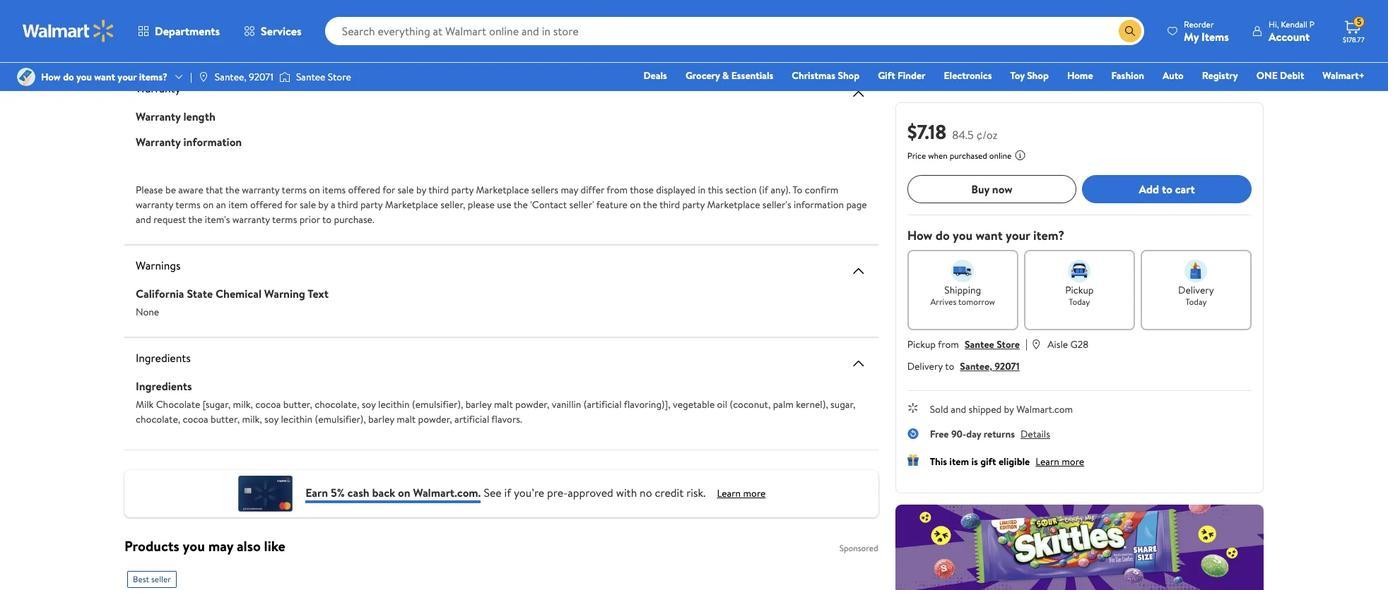 Task type: vqa. For each thing, say whether or not it's contained in the screenshot.
0
no



Task type: describe. For each thing, give the bounding box(es) containing it.
0 vertical spatial santee
[[296, 70, 325, 84]]

text
[[308, 286, 329, 302]]

california
[[136, 286, 184, 302]]

learn more button
[[1036, 455, 1084, 469]]

also
[[237, 537, 261, 556]]

information inside 'please be aware that the warranty terms on items offered for sale by third party marketplace sellers may differ from those displayed in this section (if any). to confirm warranty terms on an item offered for sale by a third party marketplace seller, please use the 'contact seller' feature on the third party marketplace seller's information page and request the item's warranty terms prior to purchase.'
[[794, 198, 844, 212]]

seller
[[151, 574, 171, 586]]

do for how do you want your items?
[[63, 70, 74, 84]]

1 horizontal spatial by
[[416, 183, 426, 197]]

1 horizontal spatial malt
[[494, 398, 513, 412]]

warranty length
[[136, 109, 215, 124]]

fashion link
[[1105, 68, 1151, 83]]

warranty for warranty information
[[136, 134, 181, 150]]

a
[[331, 198, 335, 212]]

0 horizontal spatial marketplace
[[385, 198, 438, 212]]

1 vertical spatial lecithin
[[281, 413, 312, 427]]

aisle
[[1048, 338, 1068, 352]]

is
[[971, 455, 978, 469]]

2 vertical spatial warranty
[[232, 213, 270, 227]]

please
[[136, 183, 163, 197]]

approved
[[568, 485, 613, 501]]

want for item?
[[976, 227, 1003, 245]]

prior
[[299, 213, 320, 227]]

the right that
[[225, 183, 240, 197]]

item?
[[1033, 227, 1065, 245]]

(if
[[759, 183, 768, 197]]

ingredients milk chocolate [sugar, milk, cocoa butter, chocolate, soy lecithin (emulsifier), barley malt powder, vanillin (artificial flavoring)], vegetable oil (coconut, palm kernel), sugar, chocolate, cocoa butter, milk, soy lecithin (emulsifier), barley malt powder, artificial flavors.
[[136, 379, 856, 427]]

this
[[708, 183, 723, 197]]

warning
[[264, 286, 305, 302]]

legal information image
[[1014, 150, 1026, 161]]

with
[[616, 485, 637, 501]]

0 horizontal spatial more
[[743, 487, 766, 501]]

oil
[[717, 398, 727, 412]]

california state chemical warning text none
[[136, 286, 329, 319]]

2 horizontal spatial and
[[951, 403, 966, 417]]

on left items
[[309, 183, 320, 197]]

how do you want your items?
[[41, 70, 168, 84]]

from inside 'please be aware that the warranty terms on items offered for sale by third party marketplace sellers may differ from those displayed in this section (if any). to confirm warranty terms on an item offered for sale by a third party marketplace seller, please use the 'contact seller' feature on the third party marketplace seller's information page and request the item's warranty terms prior to purchase.'
[[607, 183, 628, 197]]

pickup today
[[1065, 283, 1094, 308]]

walmart+
[[1323, 69, 1365, 83]]

0 horizontal spatial sale
[[300, 198, 316, 212]]

warnings image
[[850, 263, 867, 280]]

0 horizontal spatial butter,
[[211, 413, 240, 427]]

from inside pickup from santee store |
[[938, 338, 959, 352]]

0 horizontal spatial 92071
[[249, 70, 273, 84]]

the right use
[[514, 198, 528, 212]]

0 vertical spatial cocoa
[[255, 398, 281, 412]]

0 vertical spatial terms
[[282, 183, 307, 197]]

84.5
[[952, 127, 974, 143]]

details
[[1021, 428, 1050, 442]]

and inside 'please be aware that the warranty terms on items offered for sale by third party marketplace sellers may differ from those displayed in this section (if any). to confirm warranty terms on an item offered for sale by a third party marketplace seller, please use the 'contact seller' feature on the third party marketplace seller's information page and request the item's warranty terms prior to purchase.'
[[136, 213, 151, 227]]

1 vertical spatial item
[[949, 455, 969, 469]]

sellers
[[531, 183, 558, 197]]

'contact
[[530, 198, 567, 212]]

account
[[1269, 29, 1310, 44]]

details button
[[1021, 428, 1050, 442]]

if
[[504, 485, 511, 501]]

item inside 'please be aware that the warranty terms on items offered for sale by third party marketplace sellers may differ from those displayed in this section (if any). to confirm warranty terms on an item offered for sale by a third party marketplace seller, please use the 'contact seller' feature on the third party marketplace seller's information page and request the item's warranty terms prior to purchase.'
[[228, 198, 248, 212]]

sponsored
[[839, 543, 878, 555]]

1 horizontal spatial learn
[[1036, 455, 1059, 469]]

want for items?
[[94, 70, 115, 84]]

grocery & essentials link
[[679, 68, 780, 83]]

services
[[261, 23, 302, 39]]

gift finder
[[878, 69, 926, 83]]

0 vertical spatial for
[[382, 183, 395, 197]]

search icon image
[[1124, 25, 1136, 37]]

0 horizontal spatial may
[[208, 537, 233, 556]]

cart
[[1175, 181, 1195, 197]]

fashion
[[1111, 69, 1144, 83]]

g28
[[1070, 338, 1089, 352]]

one
[[1256, 69, 1278, 83]]

shipping
[[944, 283, 981, 298]]

electronics
[[944, 69, 992, 83]]

back
[[372, 485, 395, 501]]

1 vertical spatial for
[[285, 198, 297, 212]]

palm
[[773, 398, 794, 412]]

1 vertical spatial powder,
[[418, 413, 452, 427]]

differ
[[581, 183, 604, 197]]

0 horizontal spatial (emulsifier),
[[315, 413, 366, 427]]

item's
[[205, 213, 230, 227]]

0 vertical spatial store
[[328, 70, 351, 84]]

those
[[630, 183, 654, 197]]

1 horizontal spatial third
[[428, 183, 449, 197]]

0 horizontal spatial chocolate,
[[136, 413, 180, 427]]

please
[[468, 198, 495, 212]]

walmart.com.
[[413, 485, 481, 501]]

auto
[[1163, 69, 1184, 83]]

 image for santee, 92071
[[198, 71, 209, 83]]

delivery for to
[[907, 360, 943, 374]]

sold
[[930, 403, 948, 417]]

artificial
[[454, 413, 489, 427]]

5
[[1357, 16, 1362, 28]]

santee store
[[296, 70, 351, 84]]

vegetable
[[673, 398, 715, 412]]

in
[[698, 183, 706, 197]]

intent image for shipping image
[[951, 260, 974, 283]]

0 vertical spatial soy
[[362, 398, 376, 412]]

gift
[[878, 69, 895, 83]]

delivery for today
[[1178, 283, 1214, 298]]

90-
[[951, 428, 966, 442]]

1 horizontal spatial lecithin
[[378, 398, 410, 412]]

safe handling instructions keep cool (60-68°f) and dry
[[136, 16, 267, 49]]

add to cart
[[1139, 181, 1195, 197]]

the left item's
[[188, 213, 202, 227]]

1 horizontal spatial sale
[[398, 183, 414, 197]]

0 vertical spatial chocolate,
[[315, 398, 359, 412]]

keep
[[136, 35, 157, 49]]

warnings
[[136, 258, 181, 274]]

$7.18
[[907, 118, 947, 146]]

intent image for delivery image
[[1185, 260, 1207, 283]]

2 horizontal spatial marketplace
[[707, 198, 760, 212]]

pre-
[[547, 485, 568, 501]]

products
[[124, 537, 179, 556]]

shop for toy shop
[[1027, 69, 1049, 83]]

hi,
[[1269, 18, 1279, 30]]

shipping arrives tomorrow
[[930, 283, 995, 308]]

returns
[[984, 428, 1015, 442]]

2 vertical spatial you
[[183, 537, 205, 556]]

today for pickup
[[1069, 296, 1090, 308]]

ingredients image
[[850, 355, 867, 372]]

items
[[322, 183, 346, 197]]

1 vertical spatial milk,
[[242, 413, 262, 427]]

0 vertical spatial information
[[183, 134, 242, 150]]

 image for santee store
[[279, 70, 290, 84]]

you for how do you want your item?
[[953, 227, 973, 245]]

$7.18 84.5 ¢/oz
[[907, 118, 997, 146]]

2 vertical spatial terms
[[272, 213, 297, 227]]

risk.
[[686, 485, 706, 501]]

on left an on the top left of page
[[203, 198, 214, 212]]

68°f)
[[199, 35, 222, 49]]

(60-
[[180, 35, 199, 49]]

warranty for warranty length
[[136, 109, 181, 124]]

finder
[[898, 69, 926, 83]]

1 horizontal spatial powder,
[[515, 398, 549, 412]]

the down those
[[643, 198, 657, 212]]

1 vertical spatial cocoa
[[183, 413, 208, 427]]

pickup for pickup today
[[1065, 283, 1094, 298]]

section
[[726, 183, 757, 197]]

be
[[165, 183, 176, 197]]

purchased
[[950, 150, 987, 162]]

sugar,
[[831, 398, 856, 412]]

buy
[[971, 181, 989, 197]]

flavors.
[[491, 413, 522, 427]]

displayed
[[656, 183, 696, 197]]

1 vertical spatial terms
[[175, 198, 200, 212]]

christmas shop link
[[785, 68, 866, 83]]

0 vertical spatial santee,
[[215, 70, 246, 84]]

1 vertical spatial warranty
[[136, 198, 173, 212]]

0 horizontal spatial malt
[[397, 413, 416, 427]]

credit
[[655, 485, 684, 501]]



Task type: locate. For each thing, give the bounding box(es) containing it.
0 vertical spatial barley
[[465, 398, 492, 412]]

2 horizontal spatial by
[[1004, 403, 1014, 417]]

| down "(60-"
[[190, 70, 192, 84]]

0 horizontal spatial  image
[[198, 71, 209, 83]]

0 vertical spatial |
[[190, 70, 192, 84]]

departments
[[155, 23, 220, 39]]

offered
[[348, 183, 380, 197], [250, 198, 282, 212]]

do
[[63, 70, 74, 84], [936, 227, 950, 245]]

products you may also like
[[124, 537, 285, 556]]

1 horizontal spatial to
[[945, 360, 954, 374]]

information down length
[[183, 134, 242, 150]]

how down walmart image
[[41, 70, 61, 84]]

do down walmart image
[[63, 70, 74, 84]]

1 vertical spatial warranty
[[136, 109, 181, 124]]

cocoa down chocolate
[[183, 413, 208, 427]]

1 horizontal spatial offered
[[348, 183, 380, 197]]

powder, left artificial
[[418, 413, 452, 427]]

learn down details button
[[1036, 455, 1059, 469]]

1 vertical spatial and
[[136, 213, 151, 227]]

santee, down pickup from santee store |
[[960, 360, 992, 374]]

delivery to santee, 92071
[[907, 360, 1020, 374]]

 image
[[17, 68, 35, 86]]

1 vertical spatial information
[[794, 198, 844, 212]]

chocolate
[[156, 398, 200, 412]]

butter,
[[283, 398, 312, 412], [211, 413, 240, 427]]

request
[[153, 213, 186, 227]]

registry link
[[1196, 68, 1244, 83]]

from up feature
[[607, 183, 628, 197]]

2 warranty from the top
[[136, 109, 181, 124]]

0 vertical spatial (emulsifier),
[[412, 398, 463, 412]]

gifting made easy image
[[907, 455, 919, 466]]

(artificial
[[584, 398, 622, 412]]

sold and shipped by walmart.com
[[930, 403, 1073, 417]]

do for how do you want your item?
[[936, 227, 950, 245]]

Search search field
[[325, 17, 1144, 45]]

1 horizontal spatial marketplace
[[476, 183, 529, 197]]

you down walmart image
[[76, 70, 92, 84]]

0 vertical spatial by
[[416, 183, 426, 197]]

1 vertical spatial how
[[907, 227, 932, 245]]

1 vertical spatial santee,
[[960, 360, 992, 374]]

you right products
[[183, 537, 205, 556]]

any).
[[771, 183, 791, 197]]

1 shop from the left
[[838, 69, 860, 83]]

shop for christmas shop
[[838, 69, 860, 83]]

ingredients down none
[[136, 351, 191, 366]]

party up seller,
[[451, 183, 474, 197]]

1 horizontal spatial more
[[1062, 455, 1084, 469]]

0 vertical spatial offered
[[348, 183, 380, 197]]

0 vertical spatial malt
[[494, 398, 513, 412]]

1 vertical spatial offered
[[250, 198, 282, 212]]

0 horizontal spatial |
[[190, 70, 192, 84]]

shop up warranty image
[[838, 69, 860, 83]]

1 horizontal spatial shop
[[1027, 69, 1049, 83]]

services button
[[232, 14, 314, 48]]

0 vertical spatial your
[[118, 70, 137, 84]]

price when purchased online
[[907, 150, 1012, 162]]

0 horizontal spatial lecithin
[[281, 413, 312, 427]]

0 vertical spatial lecithin
[[378, 398, 410, 412]]

please be aware that the warranty terms on items offered for sale by third party marketplace sellers may differ from those displayed in this section (if any). to confirm warranty terms on an item offered for sale by a third party marketplace seller, please use the 'contact seller' feature on the third party marketplace seller's information page and request the item's warranty terms prior to purchase.
[[136, 183, 867, 227]]

third right 'a'
[[338, 198, 358, 212]]

3 warranty from the top
[[136, 134, 181, 150]]

2 shop from the left
[[1027, 69, 1049, 83]]

0 horizontal spatial do
[[63, 70, 74, 84]]

to for delivery
[[945, 360, 954, 374]]

shop right toy
[[1027, 69, 1049, 83]]

warranty for warranty
[[136, 81, 181, 96]]

your left items?
[[118, 70, 137, 84]]

grocery & essentials
[[685, 69, 773, 83]]

cocoa right [sugar,
[[255, 398, 281, 412]]

page
[[846, 198, 867, 212]]

1 vertical spatial pickup
[[907, 338, 936, 352]]

more right risk.
[[743, 487, 766, 501]]

0 vertical spatial item
[[228, 198, 248, 212]]

1 horizontal spatial and
[[225, 35, 240, 49]]

cocoa
[[255, 398, 281, 412], [183, 413, 208, 427]]

for left 'a'
[[285, 198, 297, 212]]

malt left artificial
[[397, 413, 416, 427]]

1 vertical spatial your
[[1006, 227, 1030, 245]]

0 vertical spatial warranty
[[136, 81, 181, 96]]

0 vertical spatial how
[[41, 70, 61, 84]]

1 vertical spatial barley
[[368, 413, 394, 427]]

do up shipping
[[936, 227, 950, 245]]

your left item?
[[1006, 227, 1030, 245]]

toy shop link
[[1004, 68, 1055, 83]]

warranty
[[136, 81, 181, 96], [136, 109, 181, 124], [136, 134, 181, 150]]

$178.77
[[1343, 35, 1365, 45]]

marketplace down section on the top right
[[707, 198, 760, 212]]

warranty information
[[136, 134, 242, 150]]

like
[[264, 537, 285, 556]]

0 vertical spatial butter,
[[283, 398, 312, 412]]

1 vertical spatial delivery
[[907, 360, 943, 374]]

0 horizontal spatial for
[[285, 198, 297, 212]]

add
[[1139, 181, 1159, 197]]

warranty down please at the top left of page
[[136, 198, 173, 212]]

santee up santee, 92071 button
[[965, 338, 994, 352]]

auto link
[[1156, 68, 1190, 83]]

1 vertical spatial 92071
[[995, 360, 1020, 374]]

more right eligible
[[1062, 455, 1084, 469]]

how up arrives
[[907, 227, 932, 245]]

1 vertical spatial santee
[[965, 338, 994, 352]]

2 horizontal spatial third
[[660, 198, 680, 212]]

today inside pickup today
[[1069, 296, 1090, 308]]

ingredients for ingredients milk chocolate [sugar, milk, cocoa butter, chocolate, soy lecithin (emulsifier), barley malt powder, vanillin (artificial flavoring)], vegetable oil (coconut, palm kernel), sugar, chocolate, cocoa butter, milk, soy lecithin (emulsifier), barley malt powder, artificial flavors.
[[136, 379, 192, 394]]

pickup down intent image for pickup
[[1065, 283, 1094, 298]]

1 horizontal spatial santee,
[[960, 360, 992, 374]]

to inside add to cart button
[[1162, 181, 1172, 197]]

soy
[[362, 398, 376, 412], [264, 413, 279, 427]]

may left also
[[208, 537, 233, 556]]

 image down the 68°f)
[[198, 71, 209, 83]]

warranty up warranty information
[[136, 109, 181, 124]]

Walmart Site-Wide search field
[[325, 17, 1144, 45]]

free 90-day returns details
[[930, 428, 1050, 442]]

on right back at the bottom left of the page
[[398, 485, 410, 501]]

learn right risk.
[[717, 487, 741, 501]]

earn 5% cash back on walmart.com. see if you're pre-approved with no credit risk.
[[305, 485, 706, 501]]

pickup inside pickup from santee store |
[[907, 338, 936, 352]]

0 horizontal spatial item
[[228, 198, 248, 212]]

1 vertical spatial soy
[[264, 413, 279, 427]]

to
[[1162, 181, 1172, 197], [322, 213, 332, 227], [945, 360, 954, 374]]

item left 'is'
[[949, 455, 969, 469]]

price
[[907, 150, 926, 162]]

essentials
[[731, 69, 773, 83]]

your for item?
[[1006, 227, 1030, 245]]

ingredients inside ingredients milk chocolate [sugar, milk, cocoa butter, chocolate, soy lecithin (emulsifier), barley malt powder, vanillin (artificial flavoring)], vegetable oil (coconut, palm kernel), sugar, chocolate, cocoa butter, milk, soy lecithin (emulsifier), barley malt powder, artificial flavors.
[[136, 379, 192, 394]]

0 vertical spatial delivery
[[1178, 283, 1214, 298]]

0 vertical spatial milk,
[[233, 398, 253, 412]]

departments button
[[126, 14, 232, 48]]

0 horizontal spatial shop
[[838, 69, 860, 83]]

to inside 'please be aware that the warranty terms on items offered for sale by third party marketplace sellers may differ from those displayed in this section (if any). to confirm warranty terms on an item offered for sale by a third party marketplace seller, please use the 'contact seller' feature on the third party marketplace seller's information page and request the item's warranty terms prior to purchase.'
[[322, 213, 332, 227]]

2 vertical spatial by
[[1004, 403, 1014, 417]]

this item is gift eligible learn more
[[930, 455, 1084, 469]]

purchase.
[[334, 213, 374, 227]]

1 vertical spatial do
[[936, 227, 950, 245]]

92071 down santee store button
[[995, 360, 1020, 374]]

dry
[[243, 35, 257, 49]]

offered right items
[[348, 183, 380, 197]]

reorder
[[1184, 18, 1214, 30]]

1 horizontal spatial from
[[938, 338, 959, 352]]

walmart image
[[23, 20, 114, 42]]

items
[[1202, 29, 1229, 44]]

may inside 'please be aware that the warranty terms on items offered for sale by third party marketplace sellers may differ from those displayed in this section (if any). to confirm warranty terms on an item offered for sale by a third party marketplace seller, please use the 'contact seller' feature on the third party marketplace seller's information page and request the item's warranty terms prior to purchase.'
[[561, 183, 578, 197]]

tomorrow
[[958, 296, 995, 308]]

and right the sold
[[951, 403, 966, 417]]

1 ingredients from the top
[[136, 351, 191, 366]]

1 horizontal spatial delivery
[[1178, 283, 1214, 298]]

shipped
[[969, 403, 1002, 417]]

milk,
[[233, 398, 253, 412], [242, 413, 262, 427]]

1 vertical spatial from
[[938, 338, 959, 352]]

0 horizontal spatial you
[[76, 70, 92, 84]]

1 horizontal spatial cocoa
[[255, 398, 281, 412]]

0 vertical spatial from
[[607, 183, 628, 197]]

today for delivery
[[1186, 296, 1207, 308]]

malt
[[494, 398, 513, 412], [397, 413, 416, 427]]

2 horizontal spatial you
[[953, 227, 973, 245]]

today down intent image for pickup
[[1069, 296, 1090, 308]]

flavoring)],
[[624, 398, 670, 412]]

pickup up delivery to santee, 92071
[[907, 338, 936, 352]]

from up delivery to santee, 92071
[[938, 338, 959, 352]]

1 horizontal spatial (emulsifier),
[[412, 398, 463, 412]]

| left aisle
[[1026, 336, 1028, 352]]

how
[[41, 70, 61, 84], [907, 227, 932, 245]]

0 horizontal spatial party
[[360, 198, 383, 212]]

warranty image
[[850, 86, 867, 102]]

0 horizontal spatial today
[[1069, 296, 1090, 308]]

intent image for pickup image
[[1068, 260, 1091, 283]]

want left items?
[[94, 70, 115, 84]]

1 horizontal spatial |
[[1026, 336, 1028, 352]]

day
[[966, 428, 981, 442]]

handling
[[160, 16, 205, 32]]

1 today from the left
[[1069, 296, 1090, 308]]

information down confirm
[[794, 198, 844, 212]]

to down 'a'
[[322, 213, 332, 227]]

powder,
[[515, 398, 549, 412], [418, 413, 452, 427]]

0 horizontal spatial store
[[328, 70, 351, 84]]

and inside safe handling instructions keep cool (60-68°f) and dry
[[225, 35, 240, 49]]

that
[[206, 183, 223, 197]]

grocery
[[685, 69, 720, 83]]

terms up prior
[[282, 183, 307, 197]]

terms down aware
[[175, 198, 200, 212]]

1 horizontal spatial pickup
[[1065, 283, 1094, 298]]

today down intent image for delivery
[[1186, 296, 1207, 308]]

eligible
[[999, 455, 1030, 469]]

you up intent image for shipping
[[953, 227, 973, 245]]

|
[[190, 70, 192, 84], [1026, 336, 1028, 352]]

to left 'cart'
[[1162, 181, 1172, 197]]

1 horizontal spatial  image
[[279, 70, 290, 84]]

santee, down dry
[[215, 70, 246, 84]]

powder, up flavors.
[[515, 398, 549, 412]]

none
[[136, 305, 159, 319]]

third down displayed
[[660, 198, 680, 212]]

0 horizontal spatial want
[[94, 70, 115, 84]]

item right an on the top left of page
[[228, 198, 248, 212]]

reorder my items
[[1184, 18, 1229, 44]]

offered right an on the top left of page
[[250, 198, 282, 212]]

warranty right that
[[242, 183, 280, 197]]

delivery up the sold
[[907, 360, 943, 374]]

and left the request
[[136, 213, 151, 227]]

one debit link
[[1250, 68, 1311, 83]]

aware
[[178, 183, 203, 197]]

malt up flavors.
[[494, 398, 513, 412]]

may up seller'
[[561, 183, 578, 197]]

you
[[76, 70, 92, 84], [953, 227, 973, 245], [183, 537, 205, 556]]

store inside pickup from santee store |
[[997, 338, 1020, 352]]

santee down services
[[296, 70, 325, 84]]

items?
[[139, 70, 168, 84]]

warranty right item's
[[232, 213, 270, 227]]

seller,
[[441, 198, 465, 212]]

2 horizontal spatial party
[[682, 198, 705, 212]]

on down those
[[630, 198, 641, 212]]

your for items?
[[118, 70, 137, 84]]

want down buy now button on the top
[[976, 227, 1003, 245]]

0 horizontal spatial from
[[607, 183, 628, 197]]

capitalone image
[[237, 476, 294, 512]]

add to cart button
[[1082, 175, 1252, 204]]

ingredients up chocolate
[[136, 379, 192, 394]]

1 horizontal spatial item
[[949, 455, 969, 469]]

my
[[1184, 29, 1199, 44]]

how for how do you want your items?
[[41, 70, 61, 84]]

party down the in
[[682, 198, 705, 212]]

0 horizontal spatial barley
[[368, 413, 394, 427]]

capital one  earn 5% cash back on walmart.com. see if you're pre-approved with no credit risk. learn more element
[[717, 487, 766, 501]]

marketplace up use
[[476, 183, 529, 197]]

0 horizontal spatial cocoa
[[183, 413, 208, 427]]

on
[[309, 183, 320, 197], [203, 198, 214, 212], [630, 198, 641, 212], [398, 485, 410, 501]]

1 vertical spatial by
[[318, 198, 328, 212]]

0 vertical spatial you
[[76, 70, 92, 84]]

0 vertical spatial to
[[1162, 181, 1172, 197]]

(coconut,
[[730, 398, 771, 412]]

santee inside pickup from santee store |
[[965, 338, 994, 352]]

92071 down dry
[[249, 70, 273, 84]]

marketplace
[[476, 183, 529, 197], [385, 198, 438, 212], [707, 198, 760, 212]]

0 vertical spatial more
[[1062, 455, 1084, 469]]

warranty down warranty length
[[136, 134, 181, 150]]

0 horizontal spatial to
[[322, 213, 332, 227]]

deals
[[643, 69, 667, 83]]

how for how do you want your item?
[[907, 227, 932, 245]]

today inside delivery today
[[1186, 296, 1207, 308]]

for right items
[[382, 183, 395, 197]]

learn inside capital one  earn 5% cash back on walmart.com. see if you're pre-approved with no credit risk. learn more element
[[717, 487, 741, 501]]

to for add
[[1162, 181, 1172, 197]]

warranty up warranty length
[[136, 81, 181, 96]]

feature
[[596, 198, 628, 212]]

seller's
[[762, 198, 791, 212]]

0 horizontal spatial third
[[338, 198, 358, 212]]

delivery down intent image for delivery
[[1178, 283, 1214, 298]]

you for how do you want your items?
[[76, 70, 92, 84]]

1 horizontal spatial soy
[[362, 398, 376, 412]]

 image
[[279, 70, 290, 84], [198, 71, 209, 83]]

0 vertical spatial 92071
[[249, 70, 273, 84]]

marketplace left seller,
[[385, 198, 438, 212]]

to down pickup from santee store |
[[945, 360, 954, 374]]

hi, kendall p account
[[1269, 18, 1315, 44]]

christmas shop
[[792, 69, 860, 83]]

1 vertical spatial (emulsifier),
[[315, 413, 366, 427]]

third up seller,
[[428, 183, 449, 197]]

registry
[[1202, 69, 1238, 83]]

2 ingredients from the top
[[136, 379, 192, 394]]

2 today from the left
[[1186, 296, 1207, 308]]

1 horizontal spatial barley
[[465, 398, 492, 412]]

1 horizontal spatial do
[[936, 227, 950, 245]]

party up purchase.
[[360, 198, 383, 212]]

0 vertical spatial sale
[[398, 183, 414, 197]]

seller'
[[569, 198, 594, 212]]

 image left santee store
[[279, 70, 290, 84]]

1 warranty from the top
[[136, 81, 181, 96]]

1 horizontal spatial 92071
[[995, 360, 1020, 374]]

when
[[928, 150, 948, 162]]

0 horizontal spatial information
[[183, 134, 242, 150]]

state
[[187, 286, 213, 302]]

0 vertical spatial warranty
[[242, 183, 280, 197]]

ingredients for ingredients
[[136, 351, 191, 366]]

pickup from santee store |
[[907, 336, 1028, 352]]

1 horizontal spatial party
[[451, 183, 474, 197]]

and left dry
[[225, 35, 240, 49]]

you're
[[514, 485, 544, 501]]

0 vertical spatial may
[[561, 183, 578, 197]]

terms left prior
[[272, 213, 297, 227]]

1 horizontal spatial information
[[794, 198, 844, 212]]

pickup for pickup from santee store |
[[907, 338, 936, 352]]

0 horizontal spatial soy
[[264, 413, 279, 427]]

0 vertical spatial ingredients
[[136, 351, 191, 366]]

1 horizontal spatial santee
[[965, 338, 994, 352]]

¢/oz
[[976, 127, 997, 143]]

cash
[[347, 485, 369, 501]]



